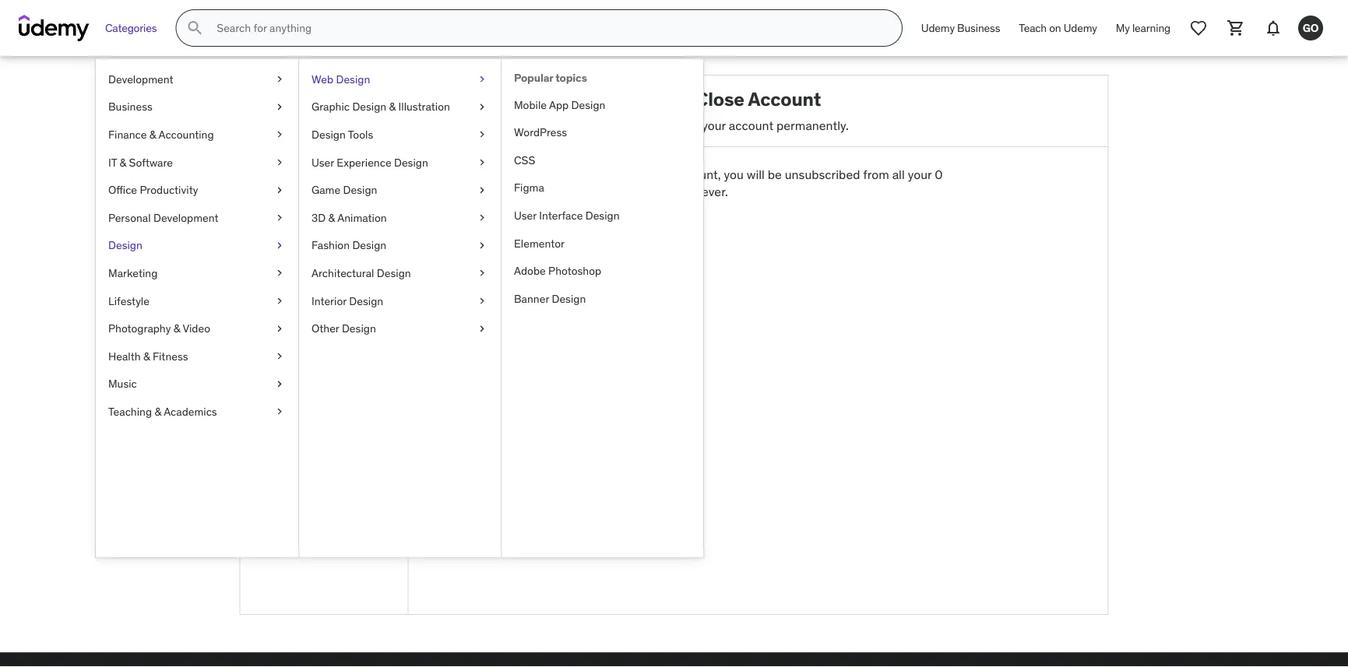 Task type: vqa. For each thing, say whether or not it's contained in the screenshot.
xsmall icon inside the the Personal Development Link
yes



Task type: describe. For each thing, give the bounding box(es) containing it.
view public profile profile
[[253, 231, 354, 271]]

be
[[768, 166, 782, 182]]

finance
[[108, 128, 147, 142]]

0 vertical spatial business
[[957, 21, 1000, 35]]

2 horizontal spatial your
[[908, 166, 932, 182]]

1 vertical spatial development
[[153, 211, 219, 225]]

user experience design link
[[299, 149, 501, 176]]

photoshop
[[548, 264, 601, 278]]

xsmall image for web design
[[476, 72, 488, 87]]

xsmall image for user experience design
[[476, 155, 488, 170]]

game
[[312, 183, 341, 197]]

xsmall image for graphic design & illustration
[[476, 99, 488, 115]]

notifications link
[[240, 393, 408, 417]]

marketing
[[108, 266, 158, 280]]

account inside close account close your account permanently.
[[729, 117, 774, 133]]

xsmall image for architectural design
[[476, 266, 488, 281]]

xsmall image for personal development
[[273, 210, 286, 226]]

gary
[[286, 193, 313, 209]]

close inside account security subscriptions payment methods privacy notifications api clients close account
[[253, 444, 284, 460]]

interface
[[539, 209, 583, 223]]

shopping cart with 0 items image
[[1227, 19, 1246, 37]]

close inside button
[[534, 224, 566, 240]]

animation
[[337, 211, 387, 225]]

gary orlando
[[286, 193, 362, 209]]

it & software link
[[96, 149, 298, 176]]

it & software
[[108, 155, 173, 169]]

xsmall image for marketing
[[273, 266, 286, 281]]

go link
[[1292, 9, 1330, 47]]

graphic
[[312, 100, 350, 114]]

office productivity
[[108, 183, 198, 197]]

& down web design link
[[389, 100, 396, 114]]

productivity
[[140, 183, 198, 197]]

css link
[[502, 146, 703, 174]]

categories button
[[96, 9, 166, 47]]

design tools link
[[299, 121, 501, 149]]

xsmall image for business
[[273, 99, 286, 115]]

health
[[108, 349, 141, 363]]

& for 3d & animation
[[328, 211, 335, 225]]

teaching
[[108, 405, 152, 419]]

submit search image
[[186, 19, 204, 37]]

marketing link
[[96, 260, 298, 287]]

banner design link
[[502, 285, 703, 313]]

design down 'animation'
[[352, 238, 387, 252]]

design inside "link"
[[552, 292, 586, 306]]

web design
[[312, 72, 370, 86]]

lifestyle
[[108, 294, 149, 308]]

elementor link
[[502, 230, 703, 257]]

figma
[[514, 181, 544, 195]]

profile link
[[240, 251, 408, 275]]

forever.
[[687, 184, 728, 200]]

accounting
[[159, 128, 214, 142]]

teaching & academics link
[[96, 398, 298, 426]]

api
[[253, 421, 272, 437]]

design down interior design
[[342, 322, 376, 336]]

udemy business link
[[912, 9, 1010, 47]]

graphic design & illustration
[[312, 100, 450, 114]]

mobile app design link
[[502, 91, 703, 119]]

0 horizontal spatial go
[[306, 119, 343, 150]]

1 horizontal spatial will
[[747, 166, 765, 182]]

other design
[[312, 322, 376, 336]]

wordpress link
[[502, 119, 703, 146]]

design down graphic
[[312, 128, 346, 142]]

popular topics
[[514, 71, 587, 85]]

interior design
[[312, 294, 383, 308]]

categories
[[105, 21, 157, 35]]

mobile
[[514, 98, 547, 112]]

wishlist image
[[1189, 19, 1208, 37]]

video
[[183, 322, 210, 336]]

design down fashion design link
[[377, 266, 411, 280]]

music
[[108, 377, 137, 391]]

user experience design
[[312, 155, 428, 169]]

xsmall image for fashion design
[[476, 238, 488, 253]]

user interface design
[[514, 209, 620, 223]]

music link
[[96, 370, 298, 398]]

game design link
[[299, 176, 501, 204]]

wordpress
[[514, 125, 567, 139]]

1 horizontal spatial go
[[1303, 21, 1319, 35]]

& for health & fitness
[[143, 349, 150, 363]]

photography & video link
[[96, 315, 298, 343]]

popular
[[514, 71, 553, 85]]

1 you from the left
[[591, 166, 611, 182]]

design up tools
[[352, 100, 387, 114]]

account inside account security subscriptions payment methods privacy notifications api clients close account
[[253, 302, 299, 318]]

xsmall image for music
[[273, 377, 286, 392]]

xsmall image for lifestyle
[[273, 293, 286, 309]]

personal development
[[108, 211, 219, 225]]

game design
[[312, 183, 377, 197]]

xsmall image for office productivity
[[273, 183, 286, 198]]

fashion design link
[[299, 232, 501, 260]]

my learning link
[[1107, 9, 1180, 47]]

udemy image
[[19, 15, 90, 41]]

design down architectural design
[[349, 294, 383, 308]]

& for teaching & academics
[[155, 405, 161, 419]]

photography
[[108, 322, 171, 336]]

view
[[253, 231, 279, 247]]

tools
[[348, 128, 373, 142]]

payment methods link
[[240, 346, 408, 370]]

subscriptions
[[253, 326, 329, 342]]

graphic design & illustration link
[[299, 93, 501, 121]]

design down "design tools" link
[[394, 155, 428, 169]]

teach on udemy
[[1019, 21, 1097, 35]]

design tools
[[312, 128, 373, 142]]

health & fitness
[[108, 349, 188, 363]]



Task type: locate. For each thing, give the bounding box(es) containing it.
go
[[1303, 21, 1319, 35], [306, 119, 343, 150]]

photography & video
[[108, 322, 210, 336]]

teaching & academics
[[108, 405, 217, 419]]

0 vertical spatial user
[[312, 155, 334, 169]]

& for it & software
[[120, 155, 126, 169]]

xsmall image inside design link
[[273, 238, 286, 253]]

0 horizontal spatial account
[[287, 444, 332, 460]]

architectural design link
[[299, 260, 501, 287]]

it
[[108, 155, 117, 169]]

&
[[389, 100, 396, 114], [149, 128, 156, 142], [120, 155, 126, 169], [328, 211, 335, 225], [174, 322, 180, 336], [143, 349, 150, 363], [155, 405, 161, 419]]

0
[[935, 166, 943, 182]]

design down photoshop
[[552, 292, 586, 306]]

office
[[108, 183, 137, 197]]

health & fitness link
[[96, 343, 298, 370]]

xsmall image inside web design link
[[476, 72, 488, 87]]

udemy inside 'link'
[[1064, 21, 1097, 35]]

xsmall image for it & software
[[273, 155, 286, 170]]

xsmall image inside photography & video link
[[273, 321, 286, 336]]

xsmall image inside fashion design link
[[476, 238, 488, 253]]

xsmall image for design
[[273, 238, 286, 253]]

close account button
[[525, 213, 625, 251]]

close account close your account permanently.
[[668, 87, 849, 133]]

xsmall image for finance & accounting
[[273, 127, 286, 142]]

account,
[[673, 166, 721, 182]]

fashion
[[312, 238, 350, 252]]

2 you from the left
[[724, 166, 744, 182]]

courses,
[[525, 184, 571, 200]]

user for user interface design
[[514, 209, 537, 223]]

my
[[1116, 21, 1130, 35]]

account down user interface design
[[569, 224, 616, 240]]

0 vertical spatial will
[[747, 166, 765, 182]]

my learning
[[1116, 21, 1171, 35]]

account up subscriptions
[[253, 302, 299, 318]]

xsmall image for teaching & academics
[[273, 404, 286, 420]]

other
[[312, 322, 339, 336]]

0 horizontal spatial account
[[253, 302, 299, 318]]

web design element
[[501, 59, 703, 558]]

1 horizontal spatial user
[[514, 209, 537, 223]]

& right finance
[[149, 128, 156, 142]]

0 vertical spatial account
[[729, 117, 774, 133]]

xsmall image for design tools
[[476, 127, 488, 142]]

& right the "health"
[[143, 349, 150, 363]]

design right app
[[571, 98, 606, 112]]

0 vertical spatial development
[[108, 72, 173, 86]]

1 vertical spatial account
[[569, 224, 616, 240]]

learning
[[1133, 21, 1171, 35]]

account inside button
[[569, 224, 616, 240]]

xsmall image inside graphic design & illustration link
[[476, 99, 488, 115]]

close
[[695, 87, 745, 111], [668, 117, 699, 133], [534, 224, 566, 240], [253, 444, 284, 460]]

your left 0
[[908, 166, 932, 182]]

xsmall image for 3d & animation
[[476, 210, 488, 226]]

xsmall image inside game design link
[[476, 183, 488, 198]]

1 horizontal spatial you
[[724, 166, 744, 182]]

your for account
[[702, 117, 726, 133]]

software
[[129, 155, 173, 169]]

udemy
[[921, 21, 955, 35], [1064, 21, 1097, 35]]

1 horizontal spatial account
[[748, 87, 821, 111]]

lose
[[619, 184, 642, 200]]

design link
[[96, 232, 298, 260]]

elementor
[[514, 236, 565, 250]]

1 horizontal spatial your
[[702, 117, 726, 133]]

design up 'animation'
[[343, 183, 377, 197]]

banner design
[[514, 292, 586, 306]]

account up be
[[729, 117, 774, 133]]

finance & accounting link
[[96, 121, 298, 149]]

clients
[[275, 421, 312, 437]]

1 vertical spatial go
[[306, 119, 343, 150]]

0 horizontal spatial business
[[108, 100, 153, 114]]

xsmall image inside it & software link
[[273, 155, 286, 170]]

app
[[549, 98, 569, 112]]

1 horizontal spatial account
[[569, 224, 616, 240]]

0 vertical spatial account
[[748, 87, 821, 111]]

teach on udemy link
[[1010, 9, 1107, 47]]

notifications
[[253, 397, 324, 413]]

development down categories dropdown button
[[108, 72, 173, 86]]

design right web
[[336, 72, 370, 86]]

banner
[[514, 292, 549, 306]]

xsmall image for development
[[273, 72, 286, 87]]

design down personal on the left of the page
[[108, 238, 142, 252]]

xsmall image inside development link
[[273, 72, 286, 87]]

xsmall image inside "design tools" link
[[476, 127, 488, 142]]

development link
[[96, 65, 298, 93]]

will right and
[[598, 184, 616, 200]]

public
[[282, 231, 316, 247]]

2 udemy from the left
[[1064, 21, 1097, 35]]

1 udemy from the left
[[921, 21, 955, 35]]

1 vertical spatial business
[[108, 100, 153, 114]]

0 horizontal spatial will
[[598, 184, 616, 200]]

will left be
[[747, 166, 765, 182]]

xsmall image inside business 'link'
[[273, 99, 286, 115]]

1 vertical spatial account
[[253, 302, 299, 318]]

0 horizontal spatial you
[[591, 166, 611, 182]]

xsmall image
[[476, 127, 488, 142], [476, 155, 488, 170], [273, 183, 286, 198], [476, 183, 488, 198], [273, 210, 286, 226], [273, 238, 286, 253], [476, 238, 488, 253], [273, 266, 286, 281], [476, 293, 488, 309], [273, 321, 286, 336], [476, 321, 488, 336], [273, 404, 286, 420]]

Search for anything text field
[[214, 15, 883, 41]]

close
[[614, 166, 643, 182]]

fashion design
[[312, 238, 387, 252]]

your inside close account close your account permanently.
[[702, 117, 726, 133]]

payment
[[253, 350, 302, 365]]

xsmall image inside interior design link
[[476, 293, 488, 309]]

notifications image
[[1264, 19, 1283, 37]]

xsmall image inside the health & fitness link
[[273, 349, 286, 364]]

orlando
[[315, 193, 362, 209]]

go down graphic
[[306, 119, 343, 150]]

user
[[312, 155, 334, 169], [514, 209, 537, 223]]

xsmall image inside lifestyle link
[[273, 293, 286, 309]]

0 horizontal spatial user
[[312, 155, 334, 169]]

api clients link
[[240, 417, 408, 441]]

permanently.
[[777, 117, 849, 133]]

personal development link
[[96, 204, 298, 232]]

design
[[336, 72, 370, 86], [571, 98, 606, 112], [352, 100, 387, 114], [312, 128, 346, 142], [394, 155, 428, 169], [343, 183, 377, 197], [586, 209, 620, 223], [108, 238, 142, 252], [352, 238, 387, 252], [377, 266, 411, 280], [552, 292, 586, 306], [349, 294, 383, 308], [342, 322, 376, 336]]

1 vertical spatial user
[[514, 209, 537, 223]]

account inside account security subscriptions payment methods privacy notifications api clients close account
[[287, 444, 332, 460]]

xsmall image inside music link
[[273, 377, 286, 392]]

3d
[[312, 211, 326, 225]]

adobe
[[514, 264, 546, 278]]

xsmall image inside 'architectural design' link
[[476, 266, 488, 281]]

your up account,
[[702, 117, 726, 133]]

0 vertical spatial go
[[1303, 21, 1319, 35]]

view public profile link
[[240, 228, 408, 251]]

your up access
[[646, 166, 670, 182]]

account inside close account close your account permanently.
[[748, 87, 821, 111]]

xsmall image inside 3d & animation link
[[476, 210, 488, 226]]

you right if
[[591, 166, 611, 182]]

xsmall image inside the other design link
[[476, 321, 488, 336]]

0 horizontal spatial udemy
[[921, 21, 955, 35]]

adobe photoshop
[[514, 264, 601, 278]]

development down office productivity link
[[153, 211, 219, 225]]

1 horizontal spatial udemy
[[1064, 21, 1097, 35]]

xsmall image for health & fitness
[[273, 349, 286, 364]]

& right 3d
[[328, 211, 335, 225]]

xsmall image inside the 'user experience design' link
[[476, 155, 488, 170]]

0 horizontal spatial your
[[646, 166, 670, 182]]

& for finance & accounting
[[149, 128, 156, 142]]

methods
[[305, 350, 354, 365]]

1 horizontal spatial business
[[957, 21, 1000, 35]]

design down figma link
[[586, 209, 620, 223]]

user inside web design element
[[514, 209, 537, 223]]

other design link
[[299, 315, 501, 343]]

xsmall image for interior design
[[476, 293, 488, 309]]

user for user experience design
[[312, 155, 334, 169]]

close account link
[[240, 441, 408, 464]]

& right teaching on the left bottom
[[155, 405, 161, 419]]

profile
[[253, 255, 289, 271]]

privacy
[[253, 373, 293, 389]]

personal
[[108, 211, 151, 225]]

privacy link
[[240, 370, 408, 393]]

finance & accounting
[[108, 128, 214, 142]]

profile
[[319, 231, 354, 247]]

2 vertical spatial account
[[287, 444, 332, 460]]

xsmall image inside office productivity link
[[273, 183, 286, 198]]

xsmall image inside teaching & academics link
[[273, 404, 286, 420]]

security
[[302, 302, 348, 318]]

you up forever. at the top right of page
[[724, 166, 744, 182]]

business up finance
[[108, 100, 153, 114]]

fitness
[[153, 349, 188, 363]]

2 horizontal spatial account
[[729, 117, 774, 133]]

user down figma
[[514, 209, 537, 223]]

& right "it" at the left top
[[120, 155, 126, 169]]

xsmall image for game design
[[476, 183, 488, 198]]

if you close your account, you will be unsubscribed from all your 0 courses, and will lose access forever.
[[525, 166, 943, 200]]

account up permanently.
[[748, 87, 821, 111]]

user up game
[[312, 155, 334, 169]]

account
[[748, 87, 821, 111], [253, 302, 299, 318]]

account down api clients link at the left of page
[[287, 444, 332, 460]]

xsmall image for photography & video
[[273, 321, 286, 336]]

all
[[892, 166, 905, 182]]

xsmall image
[[273, 72, 286, 87], [476, 72, 488, 87], [273, 99, 286, 115], [476, 99, 488, 115], [273, 127, 286, 142], [273, 155, 286, 170], [476, 210, 488, 226], [476, 266, 488, 281], [273, 293, 286, 309], [273, 349, 286, 364], [273, 377, 286, 392]]

xsmall image inside personal development link
[[273, 210, 286, 226]]

business inside 'link'
[[108, 100, 153, 114]]

your for you
[[646, 166, 670, 182]]

1 vertical spatial will
[[598, 184, 616, 200]]

xsmall image inside marketing link
[[273, 266, 286, 281]]

xsmall image inside 'finance & accounting' link
[[273, 127, 286, 142]]

account security link
[[240, 299, 408, 322]]

go right notifications icon
[[1303, 21, 1319, 35]]

architectural design
[[312, 266, 411, 280]]

& for photography & video
[[174, 322, 180, 336]]

topics
[[556, 71, 587, 85]]

& left video
[[174, 322, 180, 336]]

xsmall image for other design
[[476, 321, 488, 336]]

business left the teach
[[957, 21, 1000, 35]]

subscriptions link
[[240, 322, 408, 346]]

interior design link
[[299, 287, 501, 315]]

access
[[645, 184, 684, 200]]



